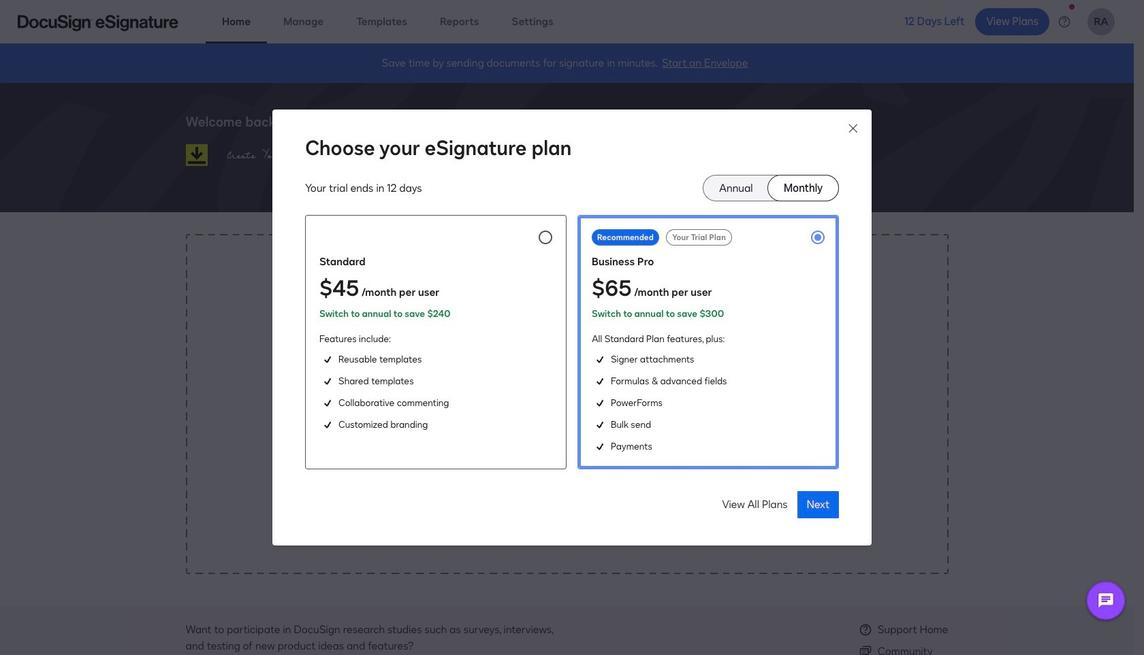 Task type: locate. For each thing, give the bounding box(es) containing it.
option group
[[703, 175, 839, 202]]

None radio
[[704, 176, 769, 201], [769, 176, 839, 201], [305, 215, 567, 470], [578, 215, 839, 470], [704, 176, 769, 201], [769, 176, 839, 201], [305, 215, 567, 470], [578, 215, 839, 470]]

dialog
[[0, 0, 1144, 656]]



Task type: vqa. For each thing, say whether or not it's contained in the screenshot.
text field
no



Task type: describe. For each thing, give the bounding box(es) containing it.
docusignlogo image
[[186, 144, 207, 166]]

docusign esignature image
[[18, 15, 178, 31]]



